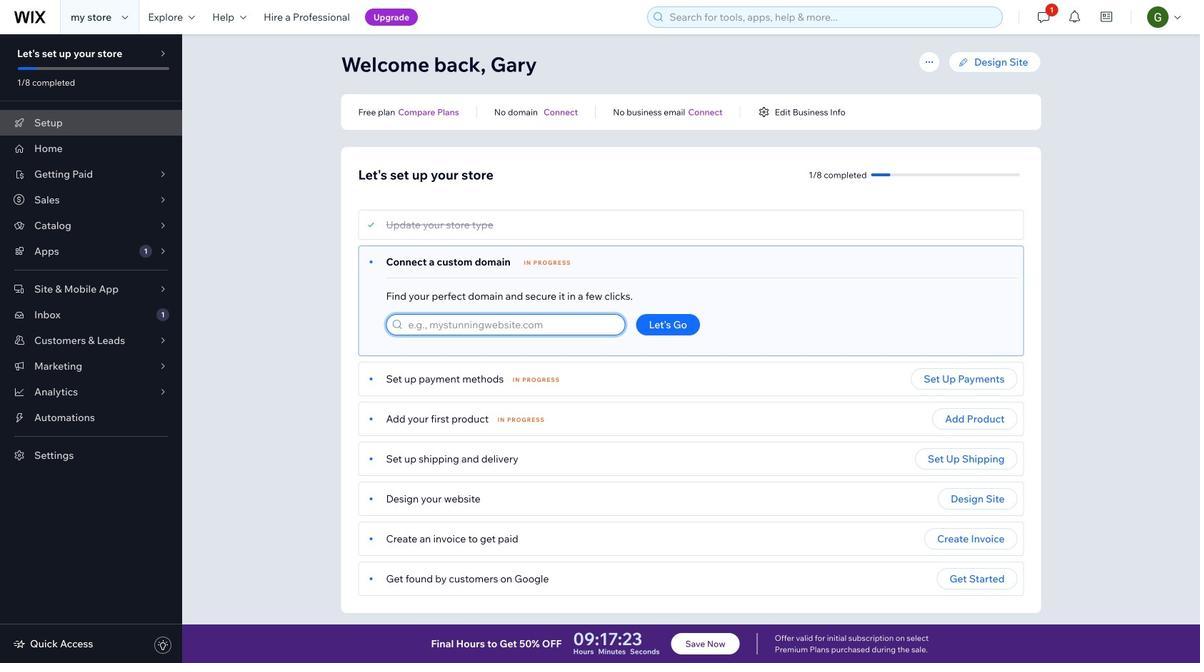 Task type: describe. For each thing, give the bounding box(es) containing it.
Search for tools, apps, help & more... field
[[666, 7, 999, 27]]



Task type: locate. For each thing, give the bounding box(es) containing it.
e.g., mystunningwebsite.com field
[[404, 315, 621, 335]]

sidebar element
[[0, 34, 182, 664]]



Task type: vqa. For each thing, say whether or not it's contained in the screenshot.
Sidebar element
yes



